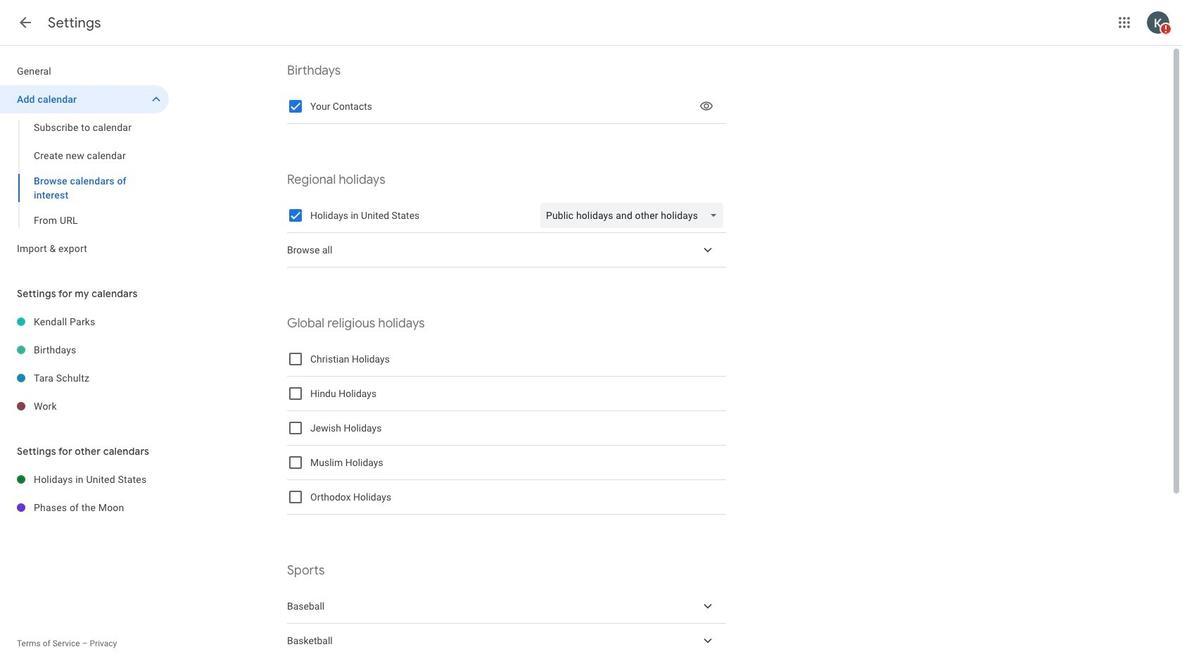Task type: vqa. For each thing, say whether or not it's contained in the screenshot.
PM corresponding to 6 PM
no



Task type: locate. For each thing, give the bounding box(es) containing it.
kendall parks tree item
[[0, 308, 169, 336]]

holidays in united states tree item
[[0, 465, 169, 494]]

phases of the moon tree item
[[0, 494, 169, 522]]

2 tree item from the top
[[287, 589, 727, 624]]

tree item
[[287, 233, 727, 268], [287, 589, 727, 624], [287, 624, 727, 654]]

tree
[[0, 57, 169, 263], [0, 308, 169, 420], [0, 465, 169, 522]]

heading
[[48, 14, 101, 32]]

3 tree item from the top
[[287, 624, 727, 654]]

tara schultz tree item
[[0, 364, 169, 392]]

1 vertical spatial tree
[[0, 308, 169, 420]]

group
[[0, 113, 169, 234]]

0 vertical spatial tree
[[0, 57, 169, 263]]

2 vertical spatial tree
[[0, 465, 169, 522]]

2 tree from the top
[[0, 308, 169, 420]]

None field
[[541, 203, 729, 228]]



Task type: describe. For each thing, give the bounding box(es) containing it.
1 tree item from the top
[[287, 233, 727, 268]]

work tree item
[[0, 392, 169, 420]]

1 tree from the top
[[0, 57, 169, 263]]

go back image
[[17, 14, 34, 31]]

add calendar tree item
[[0, 85, 169, 113]]

3 tree from the top
[[0, 465, 169, 522]]

birthdays tree item
[[0, 336, 169, 364]]



